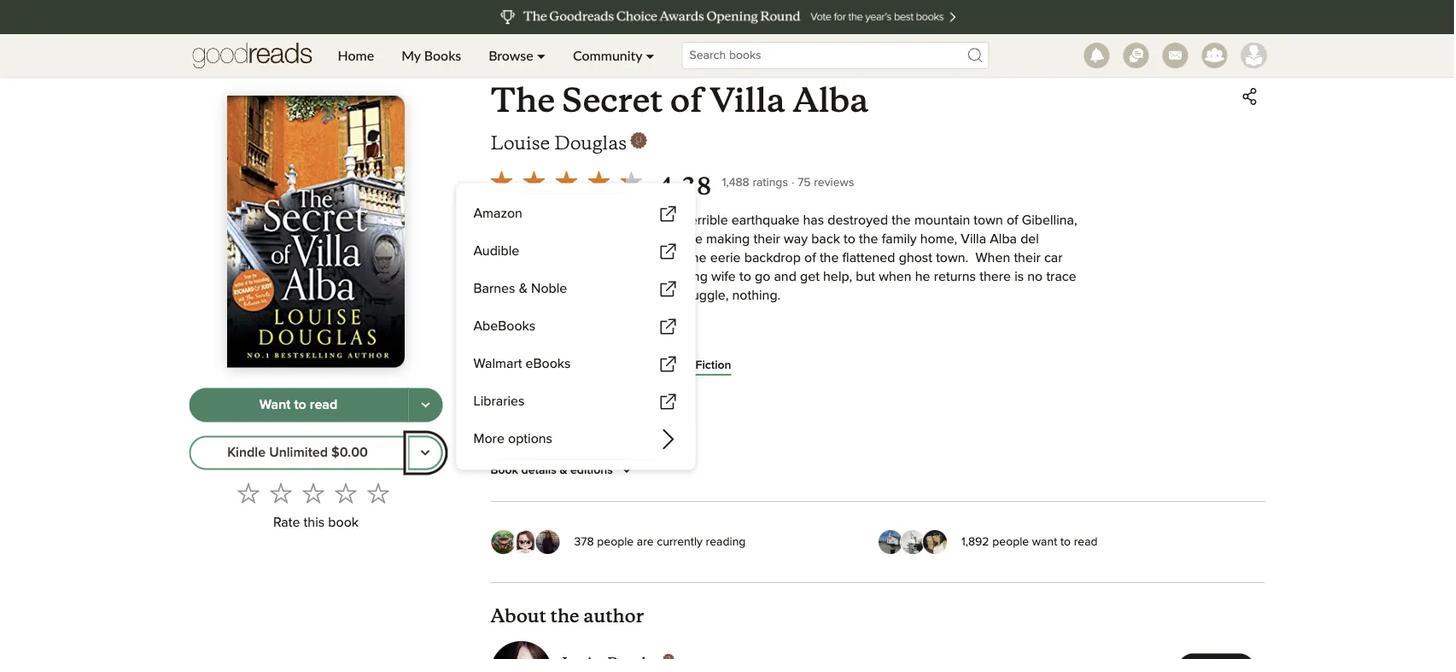 Task type: locate. For each thing, give the bounding box(es) containing it.
young
[[670, 270, 708, 284]]

turns
[[811, 345, 841, 359]]

kindle up rate 1 out of 5 icon
[[227, 446, 266, 460]]

2 horizontal spatial is
[[1015, 270, 1024, 284]]

0 horizontal spatial kindle
[[227, 446, 266, 460]]

irene up friend,
[[491, 364, 521, 377]]

is
[[1015, 270, 1024, 284], [872, 326, 881, 340], [551, 401, 561, 415]]

the
[[892, 214, 911, 228], [859, 233, 878, 246], [688, 251, 707, 265], [820, 251, 839, 265], [937, 345, 956, 359], [1008, 345, 1027, 359], [982, 382, 1001, 396], [1052, 401, 1071, 415], [643, 420, 662, 433], [916, 420, 936, 433], [580, 439, 600, 452], [551, 604, 580, 627]]

2 ▾ from the left
[[646, 47, 655, 64]]

kindle down borgata,
[[549, 394, 582, 406]]

1 vertical spatial irene
[[491, 364, 521, 377]]

1 horizontal spatial on
[[624, 420, 639, 433]]

2 people from the left
[[993, 536, 1029, 548]]

ciliegio, up "breaks" on the top of the page
[[491, 251, 539, 265]]

for
[[626, 345, 642, 359], [716, 382, 732, 396]]

and left true
[[652, 326, 675, 340]]

enzo up the "body,"
[[575, 270, 604, 284]]

for down showman
[[626, 345, 642, 359]]

0 vertical spatial wife
[[570, 233, 595, 246]]

0 horizontal spatial a
[[666, 289, 673, 302]]

barnes
[[474, 282, 515, 296]]

1 horizontal spatial he
[[915, 270, 931, 284]]

borgata down in
[[603, 439, 650, 452]]

0 horizontal spatial missing
[[597, 457, 643, 471]]

options
[[508, 432, 553, 446]]

flattened
[[843, 251, 896, 265]]

people right 378 on the bottom left of the page
[[597, 536, 634, 548]]

want to read
[[259, 398, 338, 412]]

0 horizontal spatial goodreads author image
[[630, 132, 648, 149]]

happen
[[491, 457, 536, 471]]

0 vertical spatial enzo's
[[801, 364, 840, 377]]

1 vertical spatial family
[[654, 439, 689, 452]]

villa up never
[[757, 420, 783, 433]]

meetings,
[[644, 401, 702, 415]]

trace
[[1047, 270, 1077, 284]]

0 horizontal spatial family
[[654, 439, 689, 452]]

irene down the months
[[599, 233, 629, 246]]

nothing.
[[732, 289, 781, 302]]

love.  as
[[998, 401, 1048, 415]]

0 vertical spatial ciliegio,
[[491, 251, 539, 265]]

is up the attention
[[872, 326, 881, 340]]

discovers
[[491, 401, 548, 415]]

but
[[958, 382, 978, 396]]

are left currently
[[637, 536, 654, 548]]

414 pages, kindle edition
[[491, 394, 621, 406]]

0 vertical spatial borgata
[[633, 233, 680, 246]]

del inside just months after a terrible earthquake has destroyed the mountain town of gibellina, enzo and his wife irene borgata are making their way back to the family home, villa alba del ciliegio, on roads overlooked by the eerie backdrop of the flattened ghost town.  when their car breaks down, enzo leaves his young wife to go and get help, but when he returns there is no trace of irene.  no body, no sign of a struggle, nothing.
[[1021, 233, 1039, 246]]

alba down 'mistaken'
[[786, 420, 813, 433]]

0 vertical spatial are
[[684, 233, 703, 246]]

the down meetings,
[[643, 420, 662, 433]]

irene
[[599, 233, 629, 246], [491, 364, 521, 377]]

he left turns
[[792, 345, 807, 359]]

of right secret
[[670, 80, 703, 121]]

1 vertical spatial for
[[716, 382, 732, 396]]

terrible
[[686, 214, 728, 228]]

no left trace
[[1028, 270, 1043, 284]]

for up 'infidelity,'
[[716, 382, 732, 396]]

people left want
[[993, 536, 1029, 548]]

1 horizontal spatial kindle
[[549, 394, 582, 406]]

2 horizontal spatial wife
[[711, 270, 736, 284]]

did
[[1023, 439, 1042, 452]]

2 vertical spatial alba
[[786, 420, 813, 433]]

0 vertical spatial family
[[882, 233, 917, 246]]

and
[[524, 233, 546, 246], [774, 270, 797, 284], [652, 326, 675, 340], [1040, 326, 1063, 340], [899, 401, 922, 415], [890, 420, 913, 433]]

del
[[1021, 233, 1039, 246], [817, 420, 835, 433]]

1 vertical spatial he
[[792, 345, 807, 359]]

when
[[879, 270, 912, 284]]

rating 0 out of 5 group
[[232, 477, 395, 509]]

0 vertical spatial &
[[519, 282, 528, 296]]

2 vertical spatial wife
[[646, 457, 671, 471]]

1 horizontal spatial ciliegio,
[[839, 420, 887, 433]]

0 horizontal spatial ▾
[[537, 47, 546, 64]]

del up asked
[[817, 420, 835, 433]]

secrets,
[[508, 439, 554, 452]]

0 horizontal spatial on
[[542, 251, 557, 265]]

alba down search by book title or isbn text field on the top of page
[[793, 80, 869, 121]]

has
[[803, 214, 824, 228]]

0 vertical spatial del
[[1021, 233, 1039, 246]]

is inside just months after a terrible earthquake has destroyed the mountain town of gibellina, enzo and his wife irene borgata are making their way back to the family home, villa alba del ciliegio, on roads overlooked by the eerie backdrop of the flattened ghost town.  when their car breaks down, enzo leaves his young wife to go and get help, but when he returns there is no trace of irene.  no body, no sign of a struggle, nothing.
[[1015, 270, 1024, 284]]

villa down advertisement region
[[710, 80, 786, 121]]

0 horizontal spatial ciliegio,
[[491, 251, 539, 265]]

0 vertical spatial goodreads author image
[[630, 132, 648, 149]]

1 horizontal spatial irene
[[599, 233, 629, 246]]

its
[[491, 439, 504, 452]]

louise douglas link
[[491, 131, 648, 155]]

wife down eerie
[[711, 270, 736, 284]]

0 horizontal spatial del
[[817, 420, 835, 433]]

their down earthquake
[[754, 233, 781, 246]]

villa up town.  when at the top right
[[961, 233, 987, 246]]

infidelity,
[[706, 401, 758, 415]]

overlooked
[[598, 251, 666, 265]]

community
[[573, 47, 642, 64]]

making
[[706, 233, 750, 246]]

the down darling,
[[937, 345, 956, 359]]

community ▾ link
[[559, 34, 668, 77]]

0 horizontal spatial are
[[637, 536, 654, 548]]

want
[[259, 398, 291, 412]]

1 vertical spatial &
[[560, 465, 568, 477]]

is down retired
[[551, 401, 561, 415]]

on up down, on the left top of the page
[[542, 251, 557, 265]]

about
[[491, 604, 546, 627]]

help
[[735, 382, 762, 396]]

mountain
[[915, 214, 970, 228]]

of down uncovering at the right of the page
[[992, 345, 1004, 359]]

1 horizontal spatial no
[[1028, 270, 1043, 284]]

ciliegio, inside tv showman and true crime aficionado milo conti is italy's darling, uncovering and solving historic crimes for his legion of fans. when he turns his attention to the story of the missing irene borgata, accusing her husband of her murder, enzo's daughter maddi asks her childhood friend, retired detective jane cobain, for help to prove her father's innocence. but the tale jane discovers is murky: mafia meetings, infidelity, mistaken identity, grief and unshakable love.  as the world slowly closes in on the claustrophobic villa alba del ciliegio, and the house begins to reveal its secrets, will the borgata family wish they'd never asked jane to investigate? and what did happen to enzo's missing wife irene?
[[839, 420, 887, 433]]

family up 'ghost'
[[882, 233, 917, 246]]

▾ right the browse
[[537, 47, 546, 64]]

darling,
[[922, 326, 966, 340]]

del down 'gibellina,'
[[1021, 233, 1039, 246]]

their left car
[[1014, 251, 1041, 265]]

reveal
[[1039, 420, 1076, 433]]

family
[[882, 233, 917, 246], [654, 439, 689, 452]]

1 vertical spatial ciliegio,
[[839, 420, 887, 433]]

75 reviews
[[798, 177, 854, 189]]

1 horizontal spatial a
[[675, 214, 682, 228]]

jane down historical
[[634, 382, 663, 396]]

missing up 'childhood'
[[1030, 345, 1076, 359]]

0 horizontal spatial read
[[310, 398, 338, 412]]

and down backdrop
[[774, 270, 797, 284]]

family up "irene?"
[[654, 439, 689, 452]]

1 vertical spatial are
[[637, 536, 654, 548]]

1 vertical spatial villa
[[961, 233, 987, 246]]

wife left "irene?"
[[646, 457, 671, 471]]

0 vertical spatial a
[[675, 214, 682, 228]]

0 vertical spatial their
[[754, 233, 781, 246]]

and down innocence.
[[899, 401, 922, 415]]

home link
[[324, 34, 388, 77]]

a right after
[[675, 214, 682, 228]]

reviews
[[814, 177, 854, 189]]

borgata inside just months after a terrible earthquake has destroyed the mountain town of gibellina, enzo and his wife irene borgata are making their way back to the family home, villa alba del ciliegio, on roads overlooked by the eerie backdrop of the flattened ghost town.  when their car breaks down, enzo leaves his young wife to go and get help, but when he returns there is no trace of irene.  no body, no sign of a struggle, nothing.
[[633, 233, 680, 246]]

goodreads author image
[[630, 132, 648, 149], [663, 654, 675, 659]]

75
[[798, 177, 811, 189]]

on inside tv showman and true crime aficionado milo conti is italy's darling, uncovering and solving historic crimes for his legion of fans. when he turns his attention to the story of the missing irene borgata, accusing her husband of her murder, enzo's daughter maddi asks her childhood friend, retired detective jane cobain, for help to prove her father's innocence. but the tale jane discovers is murky: mafia meetings, infidelity, mistaken identity, grief and unshakable love.  as the world slowly closes in on the claustrophobic villa alba del ciliegio, and the house begins to reveal its secrets, will the borgata family wish they'd never asked jane to investigate? and what did happen to enzo's missing wife irene?
[[624, 420, 639, 433]]

more options
[[474, 432, 553, 446]]

irene inside just months after a terrible earthquake has destroyed the mountain town of gibellina, enzo and his wife irene borgata are making their way back to the family home, villa alba del ciliegio, on roads overlooked by the eerie backdrop of the flattened ghost town.  when their car breaks down, enzo leaves his young wife to go and get help, but when he returns there is no trace of irene.  no body, no sign of a struggle, nothing.
[[599, 233, 629, 246]]

1 ▾ from the left
[[537, 47, 546, 64]]

0 horizontal spatial enzo's
[[555, 457, 594, 471]]

1 horizontal spatial ▾
[[646, 47, 655, 64]]

jane right asked
[[840, 439, 869, 452]]

1 horizontal spatial people
[[993, 536, 1029, 548]]

1 people from the left
[[597, 536, 634, 548]]

& right details
[[560, 465, 568, 477]]

my books link
[[388, 34, 475, 77]]

Search by book title or ISBN text field
[[682, 42, 989, 69]]

1 vertical spatial goodreads author image
[[663, 654, 675, 659]]

borgata inside tv showman and true crime aficionado milo conti is italy's darling, uncovering and solving historic crimes for his legion of fans. when he turns his attention to the story of the missing irene borgata, accusing her husband of her murder, enzo's daughter maddi asks her childhood friend, retired detective jane cobain, for help to prove her father's innocence. but the tale jane discovers is murky: mafia meetings, infidelity, mistaken identity, grief and unshakable love.  as the world slowly closes in on the claustrophobic villa alba del ciliegio, and the house begins to reveal its secrets, will the borgata family wish they'd never asked jane to investigate? and what did happen to enzo's missing wife irene?
[[603, 439, 650, 452]]

rate
[[273, 516, 300, 529]]

people for 378
[[597, 536, 634, 548]]

the right "but"
[[982, 382, 1001, 396]]

0 vertical spatial missing
[[1030, 345, 1076, 359]]

the up flattened at the top of page
[[859, 233, 878, 246]]

just months after a terrible earthquake has destroyed the mountain town of gibellina, enzo and his wife irene borgata are making their way back to the family home, villa alba del ciliegio, on roads overlooked by the eerie backdrop of the flattened ghost town.  when their car breaks down, enzo leaves his young wife to go and get help, but when he returns there is no trace of irene.  no body, no sign of a struggle, nothing.
[[491, 214, 1078, 302]]

is right 'there' in the right of the page
[[1015, 270, 1024, 284]]

1968, sicily.
[[491, 214, 569, 228]]

enzo's down the will
[[555, 457, 594, 471]]

fiction
[[696, 360, 732, 372]]

their
[[754, 233, 781, 246], [1014, 251, 1041, 265]]

0 horizontal spatial irene
[[491, 364, 521, 377]]

jane
[[634, 382, 663, 396], [1030, 382, 1059, 396], [840, 439, 869, 452]]

0 vertical spatial for
[[626, 345, 642, 359]]

rate this book element
[[189, 477, 443, 536]]

0 vertical spatial read
[[310, 398, 338, 412]]

kindle unlimited $0.00 link
[[189, 436, 409, 470]]

her left husband
[[635, 364, 655, 377]]

borgata,
[[525, 364, 575, 377]]

alba down town
[[990, 233, 1017, 246]]

1 vertical spatial no
[[604, 289, 619, 302]]

0 horizontal spatial wife
[[570, 233, 595, 246]]

investigate?
[[888, 439, 959, 452]]

her down fans.
[[729, 364, 749, 377]]

1 vertical spatial del
[[817, 420, 835, 433]]

▾ right community
[[646, 47, 655, 64]]

&
[[519, 282, 528, 296], [560, 465, 568, 477]]

more
[[524, 332, 551, 344]]

0 vertical spatial on
[[542, 251, 557, 265]]

book title: the secret of villa alba element
[[491, 80, 869, 121]]

irene inside tv showman and true crime aficionado milo conti is italy's darling, uncovering and solving historic crimes for his legion of fans. when he turns his attention to the story of the missing irene borgata, accusing her husband of her murder, enzo's daughter maddi asks her childhood friend, retired detective jane cobain, for help to prove her father's innocence. but the tale jane discovers is murky: mafia meetings, infidelity, mistaken identity, grief and unshakable love.  as the world slowly closes in on the claustrophobic villa alba del ciliegio, and the house begins to reveal its secrets, will the borgata family wish they'd never asked jane to investigate? and what did happen to enzo's missing wife irene?
[[491, 364, 521, 377]]

rating 4.38 out of 5 image
[[486, 165, 648, 197]]

& left noble
[[519, 282, 528, 296]]

1 horizontal spatial family
[[882, 233, 917, 246]]

1,892 people want to read
[[962, 536, 1098, 548]]

1 horizontal spatial are
[[684, 233, 703, 246]]

2 vertical spatial villa
[[757, 420, 783, 433]]

to inside button
[[294, 398, 306, 412]]

goodreads author image inside the louise douglas link
[[630, 132, 648, 149]]

community ▾
[[573, 47, 655, 64]]

is for darling,
[[551, 401, 561, 415]]

0 horizontal spatial is
[[551, 401, 561, 415]]

2 vertical spatial is
[[551, 401, 561, 415]]

missing down in
[[597, 457, 643, 471]]

0 vertical spatial irene
[[599, 233, 629, 246]]

1 vertical spatial enzo
[[575, 270, 604, 284]]

read inside want to read button
[[310, 398, 338, 412]]

book details & editions button
[[491, 460, 637, 481]]

help,
[[823, 270, 853, 284]]

1 vertical spatial enzo's
[[555, 457, 594, 471]]

maddi
[[901, 364, 938, 377]]

ciliegio, down grief
[[839, 420, 887, 433]]

on right in
[[624, 420, 639, 433]]

struggle,
[[677, 289, 729, 302]]

book
[[491, 465, 518, 477]]

her up the identity,
[[818, 382, 838, 396]]

a down young
[[666, 289, 673, 302]]

wife
[[570, 233, 595, 246], [711, 270, 736, 284], [646, 457, 671, 471]]

1 horizontal spatial is
[[872, 326, 881, 340]]

wife down just at the top of the page
[[570, 233, 595, 246]]

the up 'ghost'
[[892, 214, 911, 228]]

backdrop
[[745, 251, 801, 265]]

borgata down after
[[633, 233, 680, 246]]

1 horizontal spatial wife
[[646, 457, 671, 471]]

jane down 'childhood'
[[1030, 382, 1059, 396]]

None search field
[[668, 42, 1003, 69]]

0 horizontal spatial he
[[792, 345, 807, 359]]

story
[[959, 345, 989, 359]]

a
[[675, 214, 682, 228], [666, 289, 673, 302]]

1 vertical spatial on
[[624, 420, 639, 433]]

the up young
[[688, 251, 707, 265]]

this
[[304, 516, 325, 529]]

are down terrible on the top
[[684, 233, 703, 246]]

of down "breaks" on the top of the page
[[491, 289, 502, 302]]

1 horizontal spatial read
[[1074, 536, 1098, 548]]

1 horizontal spatial missing
[[1030, 345, 1076, 359]]

in
[[610, 420, 620, 433]]

the down closes
[[580, 439, 600, 452]]

1 horizontal spatial goodreads author image
[[663, 654, 675, 659]]

no left sign
[[604, 289, 619, 302]]

0 vertical spatial alba
[[793, 80, 869, 121]]

rate 4 out of 5 image
[[335, 482, 357, 504]]

on inside just months after a terrible earthquake has destroyed the mountain town of gibellina, enzo and his wife irene borgata are making their way back to the family home, villa alba del ciliegio, on roads overlooked by the eerie backdrop of the flattened ghost town.  when their car breaks down, enzo leaves his young wife to go and get help, but when he returns there is no trace of irene.  no body, no sign of a struggle, nothing.
[[542, 251, 557, 265]]

tv
[[571, 326, 588, 340]]

0 horizontal spatial their
[[754, 233, 781, 246]]

0 horizontal spatial for
[[626, 345, 642, 359]]

leaves
[[608, 270, 646, 284]]

mafia
[[608, 401, 640, 415]]

mistaken
[[761, 401, 815, 415]]

0 vertical spatial enzo
[[491, 233, 520, 246]]

1 vertical spatial borgata
[[603, 439, 650, 452]]

1 horizontal spatial their
[[1014, 251, 1041, 265]]

1 vertical spatial read
[[1074, 536, 1098, 548]]

0 vertical spatial he
[[915, 270, 931, 284]]

the up 'childhood'
[[1008, 345, 1027, 359]]

just
[[569, 214, 593, 228]]

enzo's down turns
[[801, 364, 840, 377]]

he down 'ghost'
[[915, 270, 931, 284]]

author
[[584, 604, 644, 627]]

1 vertical spatial kindle
[[227, 446, 266, 460]]

1 vertical spatial alba
[[990, 233, 1017, 246]]

destroyed
[[828, 214, 888, 228]]

0 horizontal spatial people
[[597, 536, 634, 548]]

alba inside just months after a terrible earthquake has destroyed the mountain town of gibellina, enzo and his wife irene borgata are making their way back to the family home, villa alba del ciliegio, on roads overlooked by the eerie backdrop of the flattened ghost town.  when their car breaks down, enzo leaves his young wife to go and get help, but when he returns there is no trace of irene.  no body, no sign of a struggle, nothing.
[[990, 233, 1017, 246]]

0 vertical spatial is
[[1015, 270, 1024, 284]]

the up the investigate?
[[916, 420, 936, 433]]

enzo down 1968,
[[491, 233, 520, 246]]

378 people are currently reading
[[574, 536, 746, 548]]

1 horizontal spatial del
[[1021, 233, 1039, 246]]

murky:
[[564, 401, 604, 415]]



Task type: vqa. For each thing, say whether or not it's contained in the screenshot.
topmost wife
yes



Task type: describe. For each thing, give the bounding box(es) containing it.
are inside just months after a terrible earthquake has destroyed the mountain town of gibellina, enzo and his wife irene borgata are making their way back to the family home, villa alba del ciliegio, on roads overlooked by the eerie backdrop of the flattened ghost town.  when their car breaks down, enzo leaves his young wife to go and get help, but when he returns there is no trace of irene.  no body, no sign of a struggle, nothing.
[[684, 233, 703, 246]]

louise
[[491, 131, 550, 154]]

her down story
[[972, 364, 992, 377]]

amazon
[[474, 207, 523, 221]]

1,488
[[722, 177, 750, 189]]

aficionado
[[742, 326, 805, 340]]

world
[[491, 420, 524, 433]]

true
[[678, 326, 702, 340]]

unlimited
[[269, 446, 328, 460]]

amazon button
[[467, 197, 685, 231]]

$0.00
[[331, 446, 368, 460]]

ratings
[[753, 177, 788, 189]]

gibellina,
[[1022, 214, 1078, 228]]

of up get
[[805, 251, 816, 265]]

▾ for community ▾
[[646, 47, 655, 64]]

mystery
[[542, 360, 585, 372]]

his down 'conti'
[[844, 345, 861, 359]]

he inside tv showman and true crime aficionado milo conti is italy's darling, uncovering and solving historic crimes for his legion of fans. when he turns his attention to the story of the missing irene borgata, accusing her husband of her murder, enzo's daughter maddi asks her childhood friend, retired detective jane cobain, for help to prove her father's innocence. but the tale jane discovers is murky: mafia meetings, infidelity, mistaken identity, grief and unshakable love.  as the world slowly closes in on the claustrophobic villa alba del ciliegio, and the house begins to reveal its secrets, will the borgata family wish they'd never asked jane to investigate? and what did happen to enzo's missing wife irene?
[[792, 345, 807, 359]]

378
[[574, 536, 594, 548]]

of right town
[[1007, 214, 1019, 228]]

historical fiction
[[643, 360, 732, 372]]

1 horizontal spatial enzo's
[[801, 364, 840, 377]]

what
[[991, 439, 1020, 452]]

the down back
[[820, 251, 839, 265]]

his down "sicily."
[[550, 233, 567, 246]]

accusing
[[579, 364, 632, 377]]

innocence.
[[889, 382, 955, 396]]

present day.
[[491, 326, 571, 340]]

of up fiction
[[707, 345, 719, 359]]

slowly
[[527, 420, 565, 433]]

go
[[755, 270, 771, 284]]

vote now in the opening round of the 2023 goodreads choice awards image
[[106, 0, 1348, 34]]

walmart
[[474, 357, 522, 371]]

abebooks
[[474, 320, 536, 333]]

and
[[963, 439, 987, 452]]

showman
[[591, 326, 649, 340]]

of right sign
[[651, 289, 663, 302]]

way
[[784, 233, 808, 246]]

down,
[[535, 270, 571, 284]]

1,892
[[962, 536, 990, 548]]

0 horizontal spatial enzo
[[491, 233, 520, 246]]

profile image for bob builder. image
[[1241, 43, 1267, 68]]

0 horizontal spatial jane
[[634, 382, 663, 396]]

sign
[[623, 289, 647, 302]]

rate 5 out of 5 image
[[367, 482, 389, 504]]

legion
[[666, 345, 703, 359]]

town.  when
[[936, 251, 1011, 265]]

audible button
[[467, 234, 685, 268]]

0 horizontal spatial no
[[604, 289, 619, 302]]

is for town
[[1015, 270, 1024, 284]]

1 horizontal spatial &
[[560, 465, 568, 477]]

0 vertical spatial no
[[1028, 270, 1043, 284]]

show more button
[[491, 328, 575, 348]]

ciliegio, inside just months after a terrible earthquake has destroyed the mountain town of gibellina, enzo and his wife irene borgata are making their way back to the family home, villa alba del ciliegio, on roads overlooked by the eerie backdrop of the flattened ghost town.  when their car breaks down, enzo leaves his young wife to go and get help, but when he returns there is no trace of irene.  no body, no sign of a struggle, nothing.
[[491, 251, 539, 265]]

1 vertical spatial wife
[[711, 270, 736, 284]]

never
[[763, 439, 798, 452]]

the up reveal at bottom
[[1052, 401, 1071, 415]]

home image
[[193, 34, 312, 77]]

body,
[[568, 289, 600, 302]]

tale
[[1005, 382, 1027, 396]]

villa inside just months after a terrible earthquake has destroyed the mountain town of gibellina, enzo and his wife irene borgata are making their way back to the family home, villa alba del ciliegio, on roads overlooked by the eerie backdrop of the flattened ghost town.  when their car breaks down, enzo leaves his young wife to go and get help, but when he returns there is no trace of irene.  no body, no sign of a struggle, nothing.
[[961, 233, 987, 246]]

rate 2 out of 5 image
[[270, 482, 292, 504]]

murder,
[[752, 364, 798, 377]]

italy's
[[885, 326, 918, 340]]

details
[[521, 465, 557, 477]]

villa inside tv showman and true crime aficionado milo conti is italy's darling, uncovering and solving historic crimes for his legion of fans. when he turns his attention to the story of the missing irene borgata, accusing her husband of her murder, enzo's daughter maddi asks her childhood friend, retired detective jane cobain, for help to prove her father's innocence. but the tale jane discovers is murky: mafia meetings, infidelity, mistaken identity, grief and unshakable love.  as the world slowly closes in on the claustrophobic villa alba del ciliegio, and the house begins to reveal its secrets, will the borgata family wish they'd never asked jane to investigate? and what did happen to enzo's missing wife irene?
[[757, 420, 783, 433]]

browse
[[489, 47, 534, 64]]

del inside tv showman and true crime aficionado milo conti is italy's darling, uncovering and solving historic crimes for his legion of fans. when he turns his attention to the story of the missing irene borgata, accusing her husband of her murder, enzo's daughter maddi asks her childhood friend, retired detective jane cobain, for help to prove her father's innocence. but the tale jane discovers is murky: mafia meetings, infidelity, mistaken identity, grief and unshakable love.  as the world slowly closes in on the claustrophobic villa alba del ciliegio, and the house begins to reveal its secrets, will the borgata family wish they'd never asked jane to investigate? and what did happen to enzo's missing wife irene?
[[817, 420, 835, 433]]

and down grief
[[890, 420, 913, 433]]

historical fiction link
[[643, 357, 732, 374]]

cobain,
[[666, 382, 712, 396]]

he inside just months after a terrible earthquake has destroyed the mountain town of gibellina, enzo and his wife irene borgata are making their way back to the family home, villa alba del ciliegio, on roads overlooked by the eerie backdrop of the flattened ghost town.  when their car breaks down, enzo leaves his young wife to go and get help, but when he returns there is no trace of irene.  no body, no sign of a struggle, nothing.
[[915, 270, 931, 284]]

mystery link
[[542, 357, 585, 374]]

irene.  no
[[506, 289, 564, 302]]

about the author
[[491, 604, 644, 627]]

fans.
[[722, 345, 750, 359]]

0 horizontal spatial &
[[519, 282, 528, 296]]

sicily.
[[527, 214, 562, 228]]

libraries
[[474, 395, 525, 408]]

the right about
[[551, 604, 580, 627]]

book
[[328, 516, 359, 529]]

begins
[[980, 420, 1020, 433]]

2 horizontal spatial jane
[[1030, 382, 1059, 396]]

walmart ebooks button
[[467, 347, 685, 381]]

get
[[800, 270, 820, 284]]

the secret of villa alba
[[491, 80, 869, 121]]

libraries button
[[467, 385, 685, 419]]

his up historical
[[646, 345, 663, 359]]

0 vertical spatial kindle
[[549, 394, 582, 406]]

conti
[[837, 326, 868, 340]]

1 vertical spatial is
[[872, 326, 881, 340]]

his left young
[[650, 270, 667, 284]]

home,
[[920, 233, 958, 246]]

0 vertical spatial villa
[[710, 80, 786, 121]]

rate 3 out of 5 image
[[302, 482, 325, 504]]

1 vertical spatial a
[[666, 289, 673, 302]]

attention
[[865, 345, 918, 359]]

daughter
[[843, 364, 897, 377]]

family inside just months after a terrible earthquake has destroyed the mountain town of gibellina, enzo and his wife irene borgata are making their way back to the family home, villa alba del ciliegio, on roads overlooked by the eerie backdrop of the flattened ghost town.  when their car breaks down, enzo leaves his young wife to go and get help, but when he returns there is no trace of irene.  no body, no sign of a struggle, nothing.
[[882, 233, 917, 246]]

1 horizontal spatial jane
[[840, 439, 869, 452]]

louise douglas
[[491, 131, 627, 154]]

months
[[596, 214, 641, 228]]

retired
[[532, 382, 571, 396]]

secret
[[562, 80, 663, 121]]

rate this book
[[273, 516, 359, 529]]

and up 'childhood'
[[1040, 326, 1063, 340]]

uncovering
[[969, 326, 1036, 340]]

advertisement region
[[313, 0, 1141, 50]]

genres
[[491, 360, 529, 372]]

book details & editions
[[491, 465, 613, 477]]

1,488 ratings and 75 reviews figure
[[722, 172, 854, 192]]

house
[[939, 420, 976, 433]]

childhood
[[995, 364, 1055, 377]]

1 horizontal spatial for
[[716, 382, 732, 396]]

people for 1,892
[[993, 536, 1029, 548]]

father's
[[842, 382, 886, 396]]

my books
[[402, 47, 461, 64]]

detective
[[575, 382, 630, 396]]

wife inside tv showman and true crime aficionado milo conti is italy's darling, uncovering and solving historic crimes for his legion of fans. when he turns his attention to the story of the missing irene borgata, accusing her husband of her murder, enzo's daughter maddi asks her childhood friend, retired detective jane cobain, for help to prove her father's innocence. but the tale jane discovers is murky: mafia meetings, infidelity, mistaken identity, grief and unshakable love.  as the world slowly closes in on the claustrophobic villa alba del ciliegio, and the house begins to reveal its secrets, will the borgata family wish they'd never asked jane to investigate? and what did happen to enzo's missing wife irene?
[[646, 457, 671, 471]]

1 vertical spatial their
[[1014, 251, 1041, 265]]

1 vertical spatial missing
[[597, 457, 643, 471]]

▾ for browse ▾
[[537, 47, 546, 64]]

of down fans.
[[714, 364, 726, 377]]

1 horizontal spatial enzo
[[575, 270, 604, 284]]

reading
[[706, 536, 746, 548]]

alba inside tv showman and true crime aficionado milo conti is italy's darling, uncovering and solving historic crimes for his legion of fans. when he turns his attention to the story of the missing irene borgata, accusing her husband of her murder, enzo's daughter maddi asks her childhood friend, retired detective jane cobain, for help to prove her father's innocence. but the tale jane discovers is murky: mafia meetings, infidelity, mistaken identity, grief and unshakable love.  as the world slowly closes in on the claustrophobic villa alba del ciliegio, and the house begins to reveal its secrets, will the borgata family wish they'd never asked jane to investigate? and what did happen to enzo's missing wife irene?
[[786, 420, 813, 433]]

rate 1 out of 5 image
[[237, 482, 260, 504]]

closes
[[568, 420, 606, 433]]

average rating of 4.38 stars. figure
[[486, 165, 722, 203]]

walmart ebooks
[[474, 357, 571, 371]]

but
[[856, 270, 876, 284]]

pages,
[[511, 394, 546, 406]]

family inside tv showman and true crime aficionado milo conti is italy's darling, uncovering and solving historic crimes for his legion of fans. when he turns his attention to the story of the missing irene borgata, accusing her husband of her murder, enzo's daughter maddi asks her childhood friend, retired detective jane cobain, for help to prove her father's innocence. but the tale jane discovers is murky: mafia meetings, infidelity, mistaken identity, grief and unshakable love.  as the world slowly closes in on the claustrophobic villa alba del ciliegio, and the house begins to reveal its secrets, will the borgata family wish they'd never asked jane to investigate? and what did happen to enzo's missing wife irene?
[[654, 439, 689, 452]]

and down 1968, sicily.
[[524, 233, 546, 246]]



